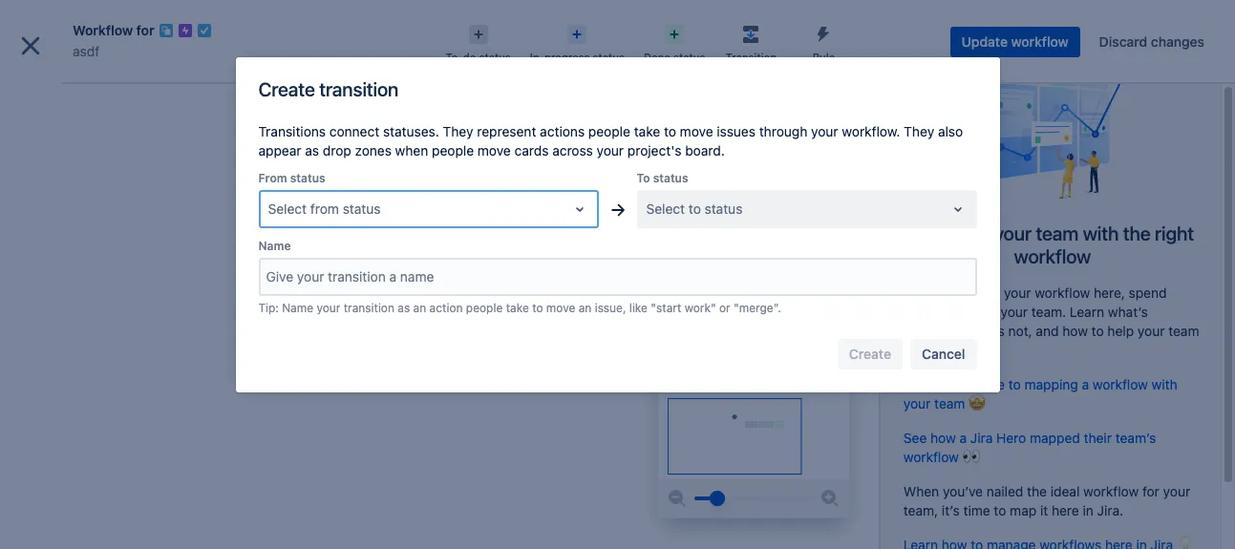 Task type: vqa. For each thing, say whether or not it's contained in the screenshot.
event
no



Task type: locate. For each thing, give the bounding box(es) containing it.
how right see
[[931, 430, 956, 446]]

to inside before you map your workflow here, spend some time with your team. learn what's effective, what's not, and how to help your team be their best.
[[1092, 323, 1104, 339]]

create banner
[[0, 0, 1235, 53]]

jira.
[[1097, 502, 1124, 519]]

name right tip: at the bottom left of page
[[282, 301, 313, 315]]

1 vertical spatial people
[[432, 142, 474, 159]]

see
[[904, 430, 927, 446]]

1 vertical spatial their
[[1084, 430, 1112, 446]]

0 horizontal spatial with
[[971, 304, 997, 320]]

0 horizontal spatial an
[[413, 301, 426, 315]]

map left it
[[1010, 502, 1037, 519]]

🤩
[[969, 395, 986, 412]]

1 vertical spatial a
[[960, 430, 967, 446]]

workflow inside follow our guide to mapping a workflow with your team
[[1093, 376, 1148, 393]]

from
[[310, 201, 339, 217]]

time
[[941, 304, 968, 320], [963, 502, 990, 519]]

status right done at the top right of the page
[[673, 51, 705, 63]]

create up transition
[[707, 18, 749, 34]]

also
[[938, 123, 963, 139]]

a inside follow our guide to mapping a workflow with your team
[[1082, 376, 1089, 393]]

1 vertical spatial with
[[971, 304, 997, 320]]

an
[[413, 301, 426, 315], [579, 301, 592, 315]]

0 horizontal spatial open image
[[568, 198, 591, 221]]

0 horizontal spatial a
[[960, 430, 967, 446]]

your
[[811, 123, 838, 139], [597, 142, 624, 159], [994, 222, 1032, 244], [1004, 285, 1031, 301], [317, 301, 340, 315], [1001, 304, 1028, 320], [1138, 323, 1165, 339], [904, 395, 931, 412], [1163, 483, 1190, 500]]

2 open image from the left
[[946, 198, 969, 221]]

0 horizontal spatial they
[[443, 123, 473, 139]]

to-
[[446, 51, 463, 63]]

team right up
[[1036, 222, 1079, 244]]

1 horizontal spatial the
[[1123, 222, 1151, 244]]

1 horizontal spatial team
[[1036, 222, 1079, 244]]

1 horizontal spatial for
[[1143, 483, 1160, 500]]

in-progress status button
[[520, 19, 634, 65]]

people right 'action'
[[466, 301, 503, 315]]

0 vertical spatial the
[[1123, 222, 1151, 244]]

the inside "when you've nailed the ideal workflow for your team, it's time to map it here in jira."
[[1027, 483, 1047, 500]]

Search field
[[872, 11, 1063, 42]]

0 vertical spatial asdf
[[73, 43, 99, 59]]

our
[[947, 376, 967, 393]]

select down to status
[[646, 201, 685, 217]]

0 horizontal spatial what's
[[965, 323, 1005, 339]]

what's up best.
[[965, 323, 1005, 339]]

select down from status
[[268, 201, 307, 217]]

cancel
[[922, 346, 965, 362]]

how inside see how a jira hero mapped their team's workflow
[[931, 430, 956, 446]]

take
[[634, 123, 660, 139], [506, 301, 529, 315]]

0 horizontal spatial the
[[1027, 483, 1047, 500]]

status right progress
[[593, 51, 625, 63]]

open image up power
[[946, 198, 969, 221]]

how down learn
[[1063, 323, 1088, 339]]

how
[[1063, 323, 1088, 339], [931, 430, 956, 446]]

1 vertical spatial how
[[931, 430, 956, 446]]

group
[[8, 350, 207, 453], [8, 350, 207, 402], [8, 402, 207, 453]]

effective,
[[904, 323, 961, 339]]

0 vertical spatial time
[[941, 304, 968, 320]]

move down represent
[[478, 142, 511, 159]]

as inside transitions connect statuses. they represent actions people take to move issues through your workflow. they also appear as drop zones when people move cards across your project's board.
[[305, 142, 319, 159]]

before
[[904, 285, 944, 301]]

1 vertical spatial asdf
[[57, 83, 85, 99]]

1 horizontal spatial what's
[[1108, 304, 1148, 320]]

to left issue,
[[532, 301, 543, 315]]

with up team's
[[1152, 376, 1178, 393]]

the inside power up your team with the right workflow
[[1123, 222, 1151, 244]]

Name field
[[260, 260, 975, 294]]

status right 'do' on the top left of page
[[479, 51, 511, 63]]

2 vertical spatial with
[[1152, 376, 1178, 393]]

open image down across
[[568, 198, 591, 221]]

your inside power up your team with the right workflow
[[994, 222, 1032, 244]]

asdf down asdf link
[[57, 83, 85, 99]]

workflow inside see how a jira hero mapped their team's workflow
[[904, 449, 959, 465]]

take up project's
[[634, 123, 660, 139]]

project's
[[628, 142, 682, 159]]

open image
[[568, 198, 591, 221], [946, 198, 969, 221]]

name down select from status
[[258, 239, 291, 253]]

the up it
[[1027, 483, 1047, 500]]

1 vertical spatial create
[[258, 78, 315, 100]]

nailed
[[987, 483, 1023, 500]]

0 horizontal spatial create
[[258, 78, 315, 100]]

they
[[443, 123, 473, 139], [904, 123, 934, 139]]

an left issue,
[[579, 301, 592, 315]]

2 horizontal spatial move
[[680, 123, 713, 139]]

workflow inside before you map your workflow here, spend some time with your team. learn what's effective, what's not, and how to help your team be their best.
[[1035, 285, 1090, 301]]

their inside see how a jira hero mapped their team's workflow
[[1084, 430, 1112, 446]]

rule button
[[788, 19, 860, 65]]

what's
[[1108, 304, 1148, 320], [965, 323, 1005, 339]]

you
[[948, 285, 970, 301]]

"merge".
[[734, 301, 781, 315]]

0 vertical spatial with
[[1083, 222, 1119, 244]]

transitions connect statuses. they represent actions people take to move issues through your workflow. they also appear as drop zones when people move cards across your project's board.
[[258, 123, 963, 159]]

0 vertical spatial team
[[1036, 222, 1079, 244]]

as left 'action'
[[398, 301, 410, 315]]

their down effective,
[[923, 342, 951, 358]]

1 open image from the left
[[568, 198, 591, 221]]

to
[[637, 171, 650, 185]]

create button
[[696, 11, 761, 42]]

0 vertical spatial transition
[[319, 78, 399, 100]]

create for create
[[707, 18, 749, 34]]

guide
[[971, 376, 1005, 393]]

"start
[[651, 301, 681, 315]]

to right to status text box
[[689, 201, 701, 217]]

0 vertical spatial people
[[588, 123, 630, 139]]

open image for select to status
[[946, 198, 969, 221]]

0 horizontal spatial for
[[136, 22, 154, 38]]

jira
[[970, 430, 993, 446]]

status inside done status 'popup button'
[[673, 51, 705, 63]]

1 vertical spatial as
[[398, 301, 410, 315]]

team inside follow our guide to mapping a workflow with your team
[[934, 395, 965, 412]]

primary element
[[11, 0, 872, 53]]

move
[[680, 123, 713, 139], [478, 142, 511, 159], [546, 301, 575, 315]]

0 horizontal spatial select
[[268, 201, 307, 217]]

for right workflow
[[136, 22, 154, 38]]

1 vertical spatial take
[[506, 301, 529, 315]]

1 horizontal spatial as
[[398, 301, 410, 315]]

open image for select from status
[[568, 198, 591, 221]]

status inside in-progress status popup button
[[593, 51, 625, 63]]

create
[[707, 18, 749, 34], [258, 78, 315, 100]]

1 vertical spatial time
[[963, 502, 990, 519]]

select for select to status
[[646, 201, 685, 217]]

1 horizontal spatial open image
[[946, 198, 969, 221]]

workflow
[[1011, 33, 1069, 50], [1014, 245, 1091, 267], [1035, 285, 1090, 301], [1093, 376, 1148, 393], [904, 449, 959, 465], [1083, 483, 1139, 500]]

1 vertical spatial team
[[1169, 323, 1199, 339]]

people right when on the top left
[[432, 142, 474, 159]]

create inside dialog
[[258, 78, 315, 100]]

1 horizontal spatial take
[[634, 123, 660, 139]]

workflow
[[73, 22, 133, 38]]

transition
[[726, 51, 777, 63]]

move left issue,
[[546, 301, 575, 315]]

with up best.
[[971, 304, 997, 320]]

across
[[552, 142, 593, 159]]

team down our
[[934, 395, 965, 412]]

with up the here,
[[1083, 222, 1119, 244]]

see how a jira hero mapped their team's workflow
[[904, 430, 1156, 465]]

for down team's
[[1143, 483, 1160, 500]]

0 vertical spatial take
[[634, 123, 660, 139]]

asdf
[[73, 43, 99, 59], [57, 83, 85, 99]]

0 vertical spatial move
[[680, 123, 713, 139]]

1 horizontal spatial how
[[1063, 323, 1088, 339]]

with inside follow our guide to mapping a workflow with your team
[[1152, 376, 1178, 393]]

2 vertical spatial move
[[546, 301, 575, 315]]

to right guide
[[1009, 376, 1021, 393]]

status
[[479, 51, 511, 63], [593, 51, 625, 63], [673, 51, 705, 63], [290, 171, 325, 185], [653, 171, 688, 185], [343, 201, 381, 217], [705, 201, 743, 217]]

2 vertical spatial people
[[466, 301, 503, 315]]

0 horizontal spatial move
[[478, 142, 511, 159]]

1 vertical spatial map
[[1010, 502, 1037, 519]]

what's up help
[[1108, 304, 1148, 320]]

0 vertical spatial how
[[1063, 323, 1088, 339]]

0 vertical spatial their
[[923, 342, 951, 358]]

team inside power up your team with the right workflow
[[1036, 222, 1079, 244]]

for
[[136, 22, 154, 38], [1143, 483, 1160, 500]]

1 horizontal spatial an
[[579, 301, 592, 315]]

1 horizontal spatial select
[[646, 201, 685, 217]]

a left jira
[[960, 430, 967, 446]]

1 vertical spatial the
[[1027, 483, 1047, 500]]

1 horizontal spatial map
[[1010, 502, 1037, 519]]

0 vertical spatial map
[[974, 285, 1000, 301]]

a right mapping
[[1082, 376, 1089, 393]]

workflow inside button
[[1011, 33, 1069, 50]]

to up project's
[[664, 123, 676, 139]]

close workflow editor image
[[15, 31, 46, 61]]

not,
[[1008, 323, 1032, 339]]

and
[[1036, 323, 1059, 339]]

status up select from status
[[290, 171, 325, 185]]

connect
[[329, 123, 380, 139]]

mapping
[[1025, 376, 1078, 393]]

zoom out image
[[666, 487, 689, 510]]

time inside before you map your workflow here, spend some time with your team. learn what's effective, what's not, and how to help your team be their best.
[[941, 304, 968, 320]]

take right 'action'
[[506, 301, 529, 315]]

2 horizontal spatial with
[[1152, 376, 1178, 393]]

the left right
[[1123, 222, 1151, 244]]

as
[[305, 142, 319, 159], [398, 301, 410, 315]]

their left team's
[[1084, 430, 1112, 446]]

time down the you
[[941, 304, 968, 320]]

team right help
[[1169, 323, 1199, 339]]

1 vertical spatial for
[[1143, 483, 1160, 500]]

the
[[1123, 222, 1151, 244], [1027, 483, 1047, 500]]

1 horizontal spatial a
[[1082, 376, 1089, 393]]

rule
[[813, 51, 835, 63]]

people up across
[[588, 123, 630, 139]]

0 horizontal spatial how
[[931, 430, 956, 446]]

name
[[258, 239, 291, 253], [282, 301, 313, 315]]

you're in the workflow viewfinder, use the arrow keys to move it element
[[658, 365, 849, 480]]

in-
[[530, 51, 545, 63]]

they left also
[[904, 123, 934, 139]]

1 horizontal spatial they
[[904, 123, 934, 139]]

tip:
[[258, 301, 279, 315]]

1 horizontal spatial their
[[1084, 430, 1112, 446]]

as left drop
[[305, 142, 319, 159]]

mapped
[[1030, 430, 1080, 446]]

1 vertical spatial what's
[[965, 323, 1005, 339]]

they right statuses.
[[443, 123, 473, 139]]

create up transitions
[[258, 78, 315, 100]]

map right the you
[[974, 285, 1000, 301]]

team inside before you map your workflow here, spend some time with your team. learn what's effective, what's not, and how to help your team be their best.
[[1169, 323, 1199, 339]]

workflow inside power up your team with the right workflow
[[1014, 245, 1091, 267]]

zoom in image
[[819, 487, 841, 510]]

to-do status button
[[436, 19, 520, 65]]

discard changes button
[[1088, 27, 1216, 57]]

when you've nailed the ideal workflow for your team, it's time to map it here in jira.
[[904, 483, 1190, 519]]

0 horizontal spatial their
[[923, 342, 951, 358]]

2 horizontal spatial team
[[1169, 323, 1199, 339]]

an left 'action'
[[413, 301, 426, 315]]

time down you've
[[963, 502, 990, 519]]

transition left 'action'
[[344, 301, 395, 315]]

0 horizontal spatial team
[[934, 395, 965, 412]]

create inside button
[[707, 18, 749, 34]]

1 horizontal spatial move
[[546, 301, 575, 315]]

0 horizontal spatial as
[[305, 142, 319, 159]]

people
[[588, 123, 630, 139], [432, 142, 474, 159], [466, 301, 503, 315]]

with
[[1083, 222, 1119, 244], [971, 304, 997, 320], [1152, 376, 1178, 393]]

to down nailed
[[994, 502, 1006, 519]]

To status text field
[[646, 200, 650, 219]]

cancel button
[[910, 339, 977, 370]]

appear
[[258, 142, 301, 159]]

0 vertical spatial as
[[305, 142, 319, 159]]

2 vertical spatial team
[[934, 395, 965, 412]]

1 horizontal spatial create
[[707, 18, 749, 34]]

asdf down workflow
[[73, 43, 99, 59]]

1 select from the left
[[268, 201, 307, 217]]

map
[[974, 285, 1000, 301], [1010, 502, 1037, 519]]

best.
[[954, 342, 985, 358]]

1 horizontal spatial with
[[1083, 222, 1119, 244]]

2 select from the left
[[646, 201, 685, 217]]

transition up connect
[[319, 78, 399, 100]]

move up board.
[[680, 123, 713, 139]]

0 horizontal spatial map
[[974, 285, 1000, 301]]

0 vertical spatial create
[[707, 18, 749, 34]]

jira software image
[[50, 15, 178, 38], [50, 15, 178, 38]]

workflow for
[[73, 22, 154, 38]]

done status
[[644, 51, 705, 63]]

tip: name your transition as an action people take to move an issue, like "start work" or "merge".
[[258, 301, 781, 315]]

1 they from the left
[[443, 123, 473, 139]]

to down learn
[[1092, 323, 1104, 339]]

0 vertical spatial a
[[1082, 376, 1089, 393]]



Task type: describe. For each thing, give the bounding box(es) containing it.
issue,
[[595, 301, 626, 315]]

to inside "when you've nailed the ideal workflow for your team, it's time to map it here in jira."
[[994, 502, 1006, 519]]

issues
[[717, 123, 756, 139]]

0 horizontal spatial take
[[506, 301, 529, 315]]

team,
[[904, 502, 938, 519]]

map inside before you map your workflow here, spend some time with your team. learn what's effective, what's not, and how to help your team be their best.
[[974, 285, 1000, 301]]

1 vertical spatial name
[[282, 301, 313, 315]]

map inside "when you've nailed the ideal workflow for your team, it's time to map it here in jira."
[[1010, 502, 1037, 519]]

Zoom level range field
[[694, 480, 813, 518]]

1 vertical spatial move
[[478, 142, 511, 159]]

workflow.
[[842, 123, 900, 139]]

power up your team with the right workflow
[[911, 222, 1194, 267]]

create transition dialog
[[235, 57, 1000, 393]]

1 vertical spatial transition
[[344, 301, 395, 315]]

a inside see how a jira hero mapped their team's workflow
[[960, 430, 967, 446]]

like
[[629, 301, 648, 315]]

here,
[[1094, 285, 1125, 301]]

0 vertical spatial for
[[136, 22, 154, 38]]

time inside "when you've nailed the ideal workflow for your team, it's time to map it here in jira."
[[963, 502, 990, 519]]

for inside "when you've nailed the ideal workflow for your team, it's time to map it here in jira."
[[1143, 483, 1160, 500]]

2 they from the left
[[904, 123, 934, 139]]

when
[[395, 142, 428, 159]]

zones
[[355, 142, 392, 159]]

workflow inside "when you've nailed the ideal workflow for your team, it's time to map it here in jira."
[[1083, 483, 1139, 500]]

through
[[759, 123, 808, 139]]

right
[[1155, 222, 1194, 244]]

to status
[[637, 171, 688, 185]]

it's
[[942, 502, 960, 519]]

0 vertical spatial what's
[[1108, 304, 1148, 320]]

statuses.
[[383, 123, 439, 139]]

your inside "when you've nailed the ideal workflow for your team, it's time to map it here in jira."
[[1163, 483, 1190, 500]]

status down board.
[[705, 201, 743, 217]]

discard
[[1099, 33, 1148, 50]]

your inside follow our guide to mapping a workflow with your team
[[904, 395, 931, 412]]

select from status
[[268, 201, 381, 217]]

0 vertical spatial name
[[258, 239, 291, 253]]

create transition
[[258, 78, 399, 100]]

up
[[968, 222, 990, 244]]

in-progress status
[[530, 51, 625, 63]]

their inside before you map your workflow here, spend some time with your team. learn what's effective, what's not, and how to help your team be their best.
[[923, 342, 951, 358]]

before you map your workflow here, spend some time with your team. learn what's effective, what's not, and how to help your team be their best.
[[904, 285, 1199, 358]]

with inside before you map your workflow here, spend some time with your team. learn what's effective, what's not, and how to help your team be their best.
[[971, 304, 997, 320]]

from status
[[258, 171, 325, 185]]

asdf link
[[73, 40, 99, 63]]

select to status
[[646, 201, 743, 217]]

update workflow button
[[950, 27, 1080, 57]]

status right from
[[343, 201, 381, 217]]

follow
[[904, 376, 943, 393]]

hero
[[996, 430, 1026, 446]]

here
[[1052, 502, 1079, 519]]

update workflow
[[962, 33, 1069, 50]]

board.
[[685, 142, 725, 159]]

to inside transitions connect statuses. they represent actions people take to move issues through your workflow. they also appear as drop zones when people move cards across your project's board.
[[664, 123, 676, 139]]

transition button
[[715, 19, 788, 65]]

team's
[[1116, 430, 1156, 446]]

help
[[1108, 323, 1134, 339]]

drop
[[323, 142, 351, 159]]

done
[[644, 51, 671, 63]]

spend
[[1129, 285, 1167, 301]]

learn
[[1070, 304, 1104, 320]]

or
[[719, 301, 731, 315]]

be
[[904, 342, 919, 358]]

create for create transition
[[258, 78, 315, 100]]

power
[[911, 222, 964, 244]]

progress
[[545, 51, 590, 63]]

it
[[1040, 502, 1048, 519]]

cards
[[514, 142, 549, 159]]

changes
[[1151, 33, 1205, 50]]

actions
[[540, 123, 585, 139]]

action
[[430, 301, 463, 315]]

how inside before you map your workflow here, spend some time with your team. learn what's effective, what's not, and how to help your team be their best.
[[1063, 323, 1088, 339]]

take inside transitions connect statuses. they represent actions people take to move issues through your workflow. they also appear as drop zones when people move cards across your project's board.
[[634, 123, 660, 139]]

status inside the to-do status popup button
[[479, 51, 511, 63]]

when
[[904, 483, 939, 500]]

represent
[[477, 123, 536, 139]]

to-do status
[[446, 51, 511, 63]]

update
[[962, 33, 1008, 50]]

to inside follow our guide to mapping a workflow with your team
[[1009, 376, 1021, 393]]

1 an from the left
[[413, 301, 426, 315]]

transitions
[[258, 123, 326, 139]]

done status button
[[634, 19, 715, 65]]

follow our guide to mapping a workflow with your team
[[904, 376, 1178, 412]]

you've
[[943, 483, 983, 500]]

discard changes
[[1099, 33, 1205, 50]]

some
[[904, 304, 937, 320]]

status right to
[[653, 171, 688, 185]]

with inside power up your team with the right workflow
[[1083, 222, 1119, 244]]

do
[[463, 51, 476, 63]]

work"
[[685, 301, 716, 315]]

select for select from status
[[268, 201, 307, 217]]

ideal
[[1051, 483, 1080, 500]]

from
[[258, 171, 287, 185]]

in
[[1083, 502, 1094, 519]]

👀
[[963, 449, 980, 465]]

2 an from the left
[[579, 301, 592, 315]]



